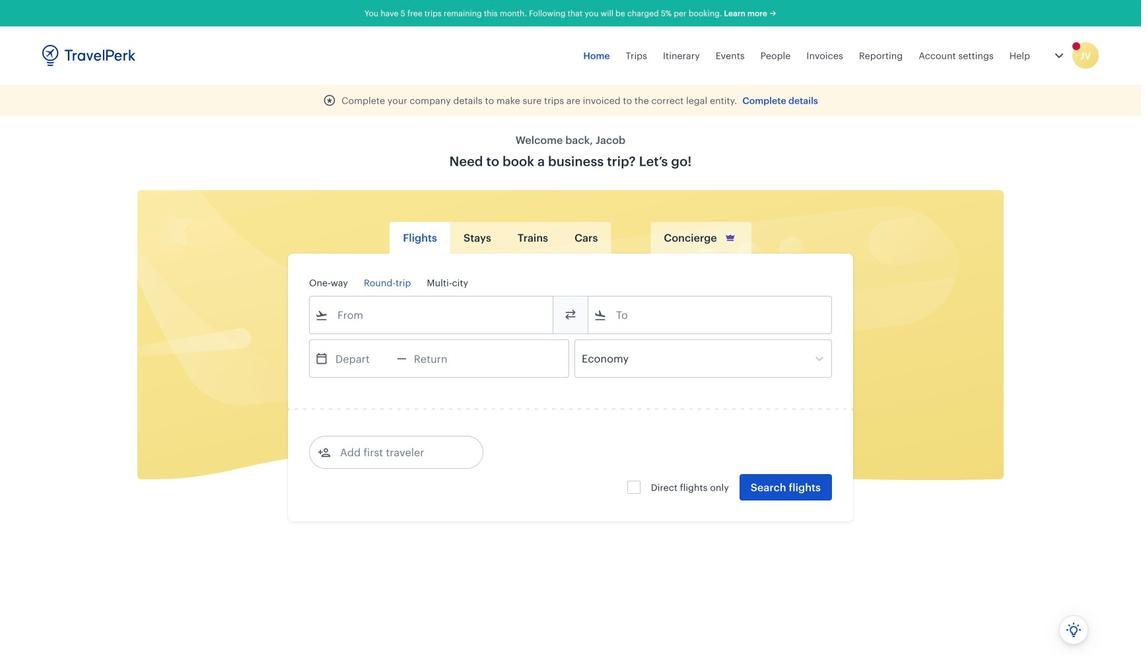 Task type: vqa. For each thing, say whether or not it's contained in the screenshot.
To search field
yes



Task type: locate. For each thing, give the bounding box(es) containing it.
Depart text field
[[328, 340, 397, 377]]

From search field
[[328, 304, 536, 326]]



Task type: describe. For each thing, give the bounding box(es) containing it.
To search field
[[607, 304, 814, 326]]

Add first traveler search field
[[331, 442, 468, 463]]

Return text field
[[407, 340, 475, 377]]



